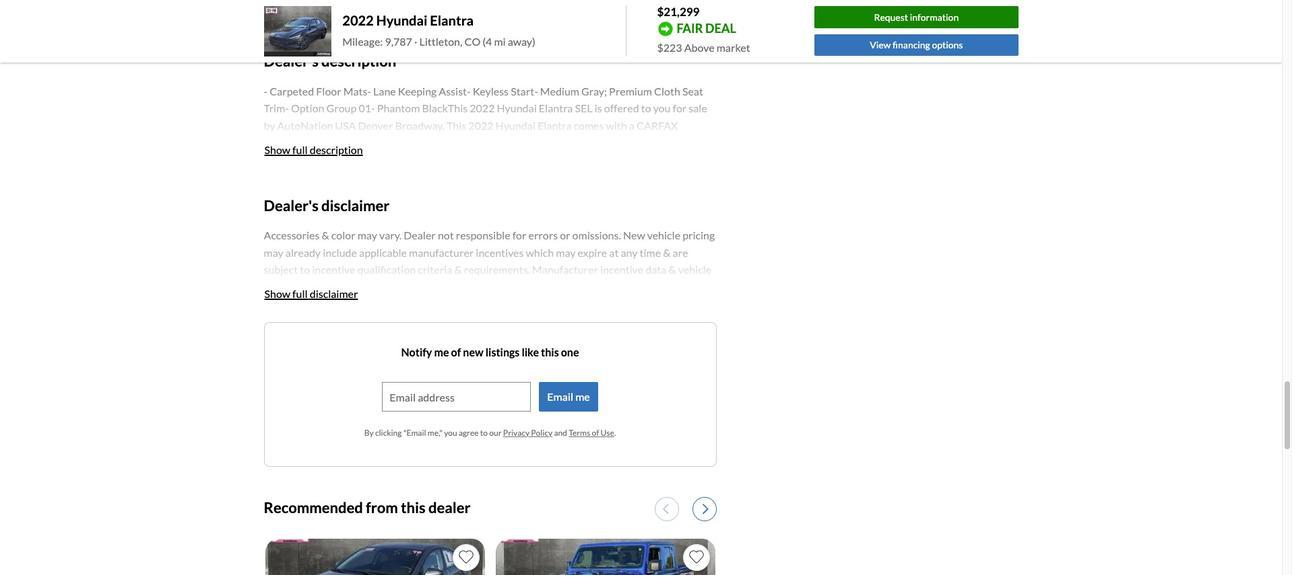 Task type: describe. For each thing, give the bounding box(es) containing it.
notify me of new listings like this one
[[401, 346, 579, 359]]

request information
[[874, 11, 959, 23]]

which
[[361, 136, 389, 149]]

if
[[551, 136, 558, 149]]

1 horizontal spatial and
[[554, 428, 567, 439]]

2022 hyundai elantra mileage: 9,787 · littleton, co (4 mi away)
[[342, 12, 535, 48]]

0 vertical spatial for
[[673, 102, 687, 115]]

our
[[489, 428, 502, 439]]

you've
[[382, 171, 413, 184]]

me for notify
[[434, 346, 449, 359]]

lane inside the this 2022 hyundai elantra sel is offered to you for sale by autonation usa denver broadway. this 2022 hyundai elantra comes with a carfax buyback guarantee, which means you can buy with certainty. if you are looking for a vehicle with great styling, options and incredible fuel economy, look no further than this quality automobile. this is the one. just what you've been looking for. driven by many, but adored by more, the hyundai elantra sel is a perfect addition to any home. additional information lane keeping assist,keyless start,carpeted floor mats (pio),medium gray, premium cloth seat trim,phantom black,option group 01 -inc: standard equipment
[[264, 223, 286, 235]]

1 the from the left
[[295, 171, 311, 184]]

0 horizontal spatial with
[[482, 136, 503, 149]]

carpeted
[[270, 85, 314, 97]]

new
[[463, 346, 483, 359]]

co
[[464, 35, 480, 48]]

away)
[[508, 35, 535, 48]]

inc:
[[446, 240, 463, 253]]

show full disclaimer button
[[264, 280, 359, 309]]

email me button
[[539, 383, 598, 412]]

premium inside - medium gray; premium cloth seat trim
[[609, 85, 652, 97]]

buyback
[[264, 136, 304, 149]]

just
[[335, 171, 354, 184]]

and inside the this 2022 hyundai elantra sel is offered to you for sale by autonation usa denver broadway. this 2022 hyundai elantra comes with a carfax buyback guarantee, which means you can buy with certainty. if you are looking for a vehicle with great styling, options and incredible fuel economy, look no further than this quality automobile. this is the one. just what you've been looking for. driven by many, but adored by more, the hyundai elantra sel is a perfect addition to any home. additional information lane keeping assist,keyless start,carpeted floor mats (pio),medium gray, premium cloth seat trim,phantom black,option group 01 -inc: standard equipment
[[364, 154, 381, 166]]

certainty.
[[505, 136, 549, 149]]

option
[[291, 102, 324, 115]]

1 vertical spatial of
[[592, 428, 599, 439]]

0 vertical spatial disclaimer
[[321, 196, 390, 215]]

1 vertical spatial is
[[286, 171, 293, 184]]

$223 above market
[[657, 41, 750, 54]]

scroll right image
[[702, 504, 708, 516]]

$223
[[657, 41, 682, 54]]

show full description button
[[264, 135, 364, 165]]

hyundai up certainty.
[[496, 119, 535, 132]]

agree
[[459, 428, 479, 439]]

email
[[547, 391, 573, 404]]

2 vertical spatial to
[[480, 428, 488, 439]]

addition
[[415, 188, 454, 201]]

this 2022 hyundai elantra sel is offered to you for sale by autonation usa denver broadway. this 2022 hyundai elantra comes with a carfax buyback guarantee, which means you can buy with certainty. if you are looking for a vehicle with great styling, options and incredible fuel economy, look no further than this quality automobile. this is the one. just what you've been looking for. driven by many, but adored by more, the hyundai elantra sel is a perfect addition to any home. additional information lane keeping assist,keyless start,carpeted floor mats (pio),medium gray, premium cloth seat trim,phantom black,option group 01 -inc: standard equipment
[[264, 102, 714, 253]]

clicking
[[375, 428, 402, 439]]

great
[[264, 154, 289, 166]]

hyundai inside '2022 hyundai elantra mileage: 9,787 · littleton, co (4 mi away)'
[[376, 12, 427, 29]]

recommended from this dealer
[[264, 499, 471, 517]]

0 vertical spatial is
[[595, 102, 602, 115]]

hyundai up "additional"
[[264, 188, 304, 201]]

start,carpeted
[[398, 223, 468, 235]]

view financing options button
[[815, 34, 1018, 56]]

0 vertical spatial of
[[451, 346, 461, 359]]

start
[[511, 85, 534, 97]]

- inside the this 2022 hyundai elantra sel is offered to you for sale by autonation usa denver broadway. this 2022 hyundai elantra comes with a carfax buyback guarantee, which means you can buy with certainty. if you are looking for a vehicle with great styling, options and incredible fuel economy, look no further than this quality automobile. this is the one. just what you've been looking for. driven by many, but adored by more, the hyundai elantra sel is a perfect addition to any home. additional information lane keeping assist,keyless start,carpeted floor mats (pio),medium gray, premium cloth seat trim,phantom black,option group 01 -inc: standard equipment
[[443, 240, 446, 253]]

usa
[[335, 119, 356, 132]]

- left keyless
[[467, 85, 471, 97]]

information
[[315, 205, 371, 218]]

by
[[364, 428, 374, 439]]

financing
[[893, 39, 930, 51]]

you left can
[[424, 136, 441, 149]]

2 vertical spatial this
[[401, 499, 426, 517]]

2 horizontal spatial a
[[650, 136, 655, 149]]

seat inside the this 2022 hyundai elantra sel is offered to you for sale by autonation usa denver broadway. this 2022 hyundai elantra comes with a carfax buyback guarantee, which means you can buy with certainty. if you are looking for a vehicle with great styling, options and incredible fuel economy, look no further than this quality automobile. this is the one. just what you've been looking for. driven by many, but adored by more, the hyundai elantra sel is a perfect addition to any home. additional information lane keeping assist,keyless start,carpeted floor mats (pio),medium gray, premium cloth seat trim,phantom black,option group 01 -inc: standard equipment
[[688, 223, 709, 235]]

view financing options
[[870, 39, 963, 51]]

you right if
[[560, 136, 578, 149]]

2 vertical spatial 2022
[[468, 119, 493, 132]]

"email
[[403, 428, 426, 439]]

0 vertical spatial lane
[[373, 85, 396, 97]]

0 horizontal spatial 01
[[359, 102, 371, 115]]

trim,phantom
[[264, 240, 330, 253]]

0 horizontal spatial by
[[264, 119, 275, 132]]

one.
[[313, 171, 333, 184]]

driven
[[495, 171, 527, 184]]

standard
[[465, 240, 509, 253]]

than
[[572, 154, 593, 166]]

are
[[580, 136, 595, 149]]

dealer's for dealer's description
[[264, 52, 319, 70]]

- down carpeted
[[285, 102, 289, 115]]

Email address email field
[[383, 383, 530, 412]]

phantom
[[377, 102, 420, 115]]

0 horizontal spatial looking
[[441, 171, 475, 184]]

seat inside - medium gray; premium cloth seat trim
[[682, 85, 703, 97]]

more,
[[639, 171, 666, 184]]

above
[[684, 41, 715, 54]]

perfect
[[379, 188, 413, 201]]

0 horizontal spatial for
[[634, 136, 648, 149]]

carfax
[[637, 119, 678, 132]]

me,"
[[428, 428, 443, 439]]

keyless
[[473, 85, 509, 97]]

one
[[561, 346, 579, 359]]

styling,
[[291, 154, 324, 166]]

littleton,
[[419, 35, 462, 48]]

- up trim
[[264, 85, 267, 97]]

floor inside the this 2022 hyundai elantra sel is offered to you for sale by autonation usa denver broadway. this 2022 hyundai elantra comes with a carfax buyback guarantee, which means you can buy with certainty. if you are looking for a vehicle with great styling, options and incredible fuel economy, look no further than this quality automobile. this is the one. just what you've been looking for. driven by many, but adored by more, the hyundai elantra sel is a perfect addition to any home. additional information lane keeping assist,keyless start,carpeted floor mats (pio),medium gray, premium cloth seat trim,phantom black,option group 01 -inc: standard equipment
[[470, 223, 495, 235]]

hyundai down start
[[497, 102, 537, 115]]

(4
[[483, 35, 492, 48]]

gray,
[[588, 223, 613, 235]]

view
[[870, 39, 891, 51]]

automobile.
[[649, 154, 705, 166]]

dealer's description
[[264, 52, 396, 70]]

market
[[717, 41, 750, 54]]

economy,
[[453, 154, 497, 166]]

mi
[[494, 35, 506, 48]]

2 the from the left
[[668, 171, 684, 184]]

privacy
[[503, 428, 530, 439]]

·
[[414, 35, 417, 48]]

denver
[[358, 119, 393, 132]]

additional
[[264, 205, 313, 218]]

0 vertical spatial this
[[448, 102, 468, 115]]

quality
[[615, 154, 647, 166]]

home.
[[487, 188, 516, 201]]

email me
[[547, 391, 590, 404]]

1 vertical spatial to
[[456, 188, 466, 201]]

cloth inside the this 2022 hyundai elantra sel is offered to you for sale by autonation usa denver broadway. this 2022 hyundai elantra comes with a carfax buyback guarantee, which means you can buy with certainty. if you are looking for a vehicle with great styling, options and incredible fuel economy, look no further than this quality automobile. this is the one. just what you've been looking for. driven by many, but adored by more, the hyundai elantra sel is a perfect addition to any home. additional information lane keeping assist,keyless start,carpeted floor mats (pio),medium gray, premium cloth seat trim,phantom black,option group 01 -inc: standard equipment
[[660, 223, 686, 235]]

request information button
[[815, 6, 1018, 28]]

look
[[499, 154, 520, 166]]

you up carfax
[[653, 102, 671, 115]]

any
[[468, 188, 485, 201]]

buy
[[462, 136, 480, 149]]



Task type: vqa. For each thing, say whether or not it's contained in the screenshot.
'hill'
no



Task type: locate. For each thing, give the bounding box(es) containing it.
terms of use link
[[569, 428, 614, 439]]

with down offered
[[606, 119, 627, 132]]

1 vertical spatial for
[[634, 136, 648, 149]]

a down carfax
[[650, 136, 655, 149]]

sel
[[575, 102, 593, 115], [342, 188, 359, 201]]

terms
[[569, 428, 590, 439]]

0 vertical spatial me
[[434, 346, 449, 359]]

me right 'email'
[[575, 391, 590, 404]]

0 horizontal spatial to
[[456, 188, 466, 201]]

0 vertical spatial 2022
[[342, 12, 374, 29]]

2022 down keyless
[[470, 102, 495, 115]]

floor up standard
[[470, 223, 495, 235]]

full for description
[[292, 143, 308, 156]]

- medium gray; premium cloth seat trim
[[264, 85, 703, 115]]

this inside the this 2022 hyundai elantra sel is offered to you for sale by autonation usa denver broadway. this 2022 hyundai elantra comes with a carfax buyback guarantee, which means you can buy with certainty. if you are looking for a vehicle with great styling, options and incredible fuel economy, look no further than this quality automobile. this is the one. just what you've been looking for. driven by many, but adored by more, the hyundai elantra sel is a perfect addition to any home. additional information lane keeping assist,keyless start,carpeted floor mats (pio),medium gray, premium cloth seat trim,phantom black,option group 01 -inc: standard equipment
[[595, 154, 613, 166]]

is down what
[[362, 188, 369, 201]]

means
[[391, 136, 422, 149]]

broadway.
[[395, 119, 445, 132]]

2 horizontal spatial by
[[626, 171, 637, 184]]

options up just
[[326, 154, 362, 166]]

show for dealer's disclaimer
[[264, 288, 290, 300]]

further
[[536, 154, 570, 166]]

this up adored at the left of page
[[595, 154, 613, 166]]

- inside - medium gray; premium cloth seat trim
[[534, 85, 538, 97]]

1 horizontal spatial is
[[362, 188, 369, 201]]

2022 up mileage:
[[342, 12, 374, 29]]

assist
[[439, 85, 467, 97]]

1 vertical spatial this
[[447, 119, 466, 132]]

lane
[[373, 85, 396, 97], [264, 223, 286, 235]]

01 inside the this 2022 hyundai elantra sel is offered to you for sale by autonation usa denver broadway. this 2022 hyundai elantra comes with a carfax buyback guarantee, which means you can buy with certainty. if you are looking for a vehicle with great styling, options and incredible fuel economy, look no further than this quality automobile. this is the one. just what you've been looking for. driven by many, but adored by more, the hyundai elantra sel is a perfect addition to any home. additional information lane keeping assist,keyless start,carpeted floor mats (pio),medium gray, premium cloth seat trim,phantom black,option group 01 -inc: standard equipment
[[428, 240, 441, 253]]

the down automobile.
[[668, 171, 684, 184]]

with right vehicle
[[693, 136, 714, 149]]

fair
[[677, 21, 703, 36]]

1 horizontal spatial floor
[[470, 223, 495, 235]]

this
[[448, 102, 468, 115], [447, 119, 466, 132], [264, 171, 284, 184]]

cloth
[[654, 85, 680, 97], [660, 223, 686, 235]]

but
[[572, 171, 588, 184]]

by
[[264, 119, 275, 132], [529, 171, 541, 184], [626, 171, 637, 184]]

elantra up the 'littleton,'
[[430, 12, 474, 29]]

recommended
[[264, 499, 363, 517]]

0 vertical spatial 01
[[359, 102, 371, 115]]

- left medium
[[534, 85, 538, 97]]

to left any
[[456, 188, 466, 201]]

seat
[[682, 85, 703, 97], [688, 223, 709, 235]]

0 vertical spatial cloth
[[654, 85, 680, 97]]

me right notify
[[434, 346, 449, 359]]

show full disclaimer
[[264, 288, 358, 300]]

to
[[641, 102, 651, 115], [456, 188, 466, 201], [480, 428, 488, 439]]

1 horizontal spatial this
[[541, 346, 559, 359]]

is down great
[[286, 171, 293, 184]]

1 horizontal spatial with
[[606, 119, 627, 132]]

can
[[443, 136, 460, 149]]

-
[[264, 85, 267, 97], [367, 85, 371, 97], [467, 85, 471, 97], [534, 85, 538, 97], [285, 102, 289, 115], [371, 102, 375, 115], [443, 240, 446, 253]]

by clicking "email me," you agree to our privacy policy and terms of use .
[[364, 428, 616, 439]]

and right policy
[[554, 428, 567, 439]]

0 vertical spatial keeping
[[398, 85, 437, 97]]

elantra down medium
[[539, 102, 573, 115]]

of
[[451, 346, 461, 359], [592, 428, 599, 439]]

0 vertical spatial this
[[595, 154, 613, 166]]

lane down "additional"
[[264, 223, 286, 235]]

from
[[366, 499, 398, 517]]

1 horizontal spatial 01
[[428, 240, 441, 253]]

gray;
[[581, 85, 607, 97]]

a down offered
[[629, 119, 635, 132]]

this down assist at the left of the page
[[448, 102, 468, 115]]

offered
[[604, 102, 639, 115]]

this right the like
[[541, 346, 559, 359]]

1 vertical spatial disclaimer
[[310, 288, 358, 300]]

sale
[[689, 102, 707, 115]]

0 horizontal spatial mats
[[343, 85, 367, 97]]

1 horizontal spatial lane
[[373, 85, 396, 97]]

0 vertical spatial group
[[326, 102, 357, 115]]

guarantee,
[[306, 136, 359, 149]]

comes
[[574, 119, 604, 132]]

group up usa
[[326, 102, 357, 115]]

full inside the show full description button
[[292, 143, 308, 156]]

- carpeted floor mats - lane keeping assist - keyless start
[[264, 85, 534, 97]]

premium
[[609, 85, 652, 97], [615, 223, 658, 235]]

0 vertical spatial description
[[321, 52, 396, 70]]

the down styling,
[[295, 171, 311, 184]]

1 vertical spatial show
[[264, 288, 290, 300]]

group down start,carpeted
[[396, 240, 426, 253]]

0 vertical spatial looking
[[597, 136, 632, 149]]

to up carfax
[[641, 102, 651, 115]]

group inside the this 2022 hyundai elantra sel is offered to you for sale by autonation usa denver broadway. this 2022 hyundai elantra comes with a carfax buyback guarantee, which means you can buy with certainty. if you are looking for a vehicle with great styling, options and incredible fuel economy, look no further than this quality automobile. this is the one. just what you've been looking for. driven by many, but adored by more, the hyundai elantra sel is a perfect addition to any home. additional information lane keeping assist,keyless start,carpeted floor mats (pio),medium gray, premium cloth seat trim,phantom black,option group 01 -inc: standard equipment
[[396, 240, 426, 253]]

to left our
[[480, 428, 488, 439]]

2 full from the top
[[292, 288, 308, 300]]

2 horizontal spatial to
[[641, 102, 651, 115]]

mats up - option group 01 - phantom black
[[343, 85, 367, 97]]

of left use
[[592, 428, 599, 439]]

show left styling,
[[264, 143, 290, 156]]

dealer's disclaimer
[[264, 196, 390, 215]]

of left new
[[451, 346, 461, 359]]

1 dealer's from the top
[[264, 52, 319, 70]]

1 vertical spatial premium
[[615, 223, 658, 235]]

0 horizontal spatial floor
[[316, 85, 341, 97]]

2 horizontal spatial with
[[693, 136, 714, 149]]

description down usa
[[310, 143, 363, 156]]

1 vertical spatial me
[[575, 391, 590, 404]]

1 horizontal spatial options
[[932, 39, 963, 51]]

request
[[874, 11, 908, 23]]

premium right gray, at top
[[615, 223, 658, 235]]

1 vertical spatial description
[[310, 143, 363, 156]]

fuel
[[433, 154, 451, 166]]

sel up comes
[[575, 102, 593, 115]]

lane up the phantom
[[373, 85, 396, 97]]

1 vertical spatial full
[[292, 288, 308, 300]]

group
[[326, 102, 357, 115], [396, 240, 426, 253]]

mats
[[343, 85, 367, 97], [497, 223, 521, 235]]

mileage:
[[342, 35, 383, 48]]

- down start,carpeted
[[443, 240, 446, 253]]

$21,299
[[657, 5, 700, 19]]

mats up standard
[[497, 223, 521, 235]]

1 vertical spatial this
[[541, 346, 559, 359]]

2022 hyundai elantra image
[[264, 6, 332, 57]]

9,787
[[385, 35, 412, 48]]

with right buy
[[482, 136, 503, 149]]

0 horizontal spatial keeping
[[288, 223, 327, 235]]

2022 up buy
[[468, 119, 493, 132]]

1 horizontal spatial for
[[673, 102, 687, 115]]

0 vertical spatial floor
[[316, 85, 341, 97]]

sel down just
[[342, 188, 359, 201]]

keeping
[[398, 85, 437, 97], [288, 223, 327, 235]]

what
[[356, 171, 380, 184]]

looking down the fuel
[[441, 171, 475, 184]]

autonation
[[277, 119, 333, 132]]

options
[[932, 39, 963, 51], [326, 154, 362, 166]]

many,
[[543, 171, 570, 184]]

0 vertical spatial sel
[[575, 102, 593, 115]]

show for dealer's description
[[264, 143, 290, 156]]

1 vertical spatial mats
[[497, 223, 521, 235]]

hyundai up 9,787
[[376, 12, 427, 29]]

1 horizontal spatial a
[[629, 119, 635, 132]]

dealer's
[[264, 52, 319, 70], [264, 196, 319, 215]]

0 horizontal spatial this
[[401, 499, 426, 517]]

incredible
[[383, 154, 430, 166]]

options inside the this 2022 hyundai elantra sel is offered to you for sale by autonation usa denver broadway. this 2022 hyundai elantra comes with a carfax buyback guarantee, which means you can buy with certainty. if you are looking for a vehicle with great styling, options and incredible fuel economy, look no further than this quality automobile. this is the one. just what you've been looking for. driven by many, but adored by more, the hyundai elantra sel is a perfect addition to any home. additional information lane keeping assist,keyless start,carpeted floor mats (pio),medium gray, premium cloth seat trim,phantom black,option group 01 -inc: standard equipment
[[326, 154, 362, 166]]

2 vertical spatial a
[[371, 188, 377, 201]]

0 horizontal spatial and
[[364, 154, 381, 166]]

0 horizontal spatial is
[[286, 171, 293, 184]]

1 horizontal spatial of
[[592, 428, 599, 439]]

full down trim,phantom
[[292, 288, 308, 300]]

policy
[[531, 428, 552, 439]]

1 vertical spatial floor
[[470, 223, 495, 235]]

2022
[[342, 12, 374, 29], [470, 102, 495, 115], [468, 119, 493, 132]]

1 vertical spatial dealer's
[[264, 196, 319, 215]]

1 horizontal spatial group
[[396, 240, 426, 253]]

1 vertical spatial a
[[650, 136, 655, 149]]

elantra inside '2022 hyundai elantra mileage: 9,787 · littleton, co (4 mi away)'
[[430, 12, 474, 29]]

cloth up carfax
[[654, 85, 680, 97]]

this right "from"
[[401, 499, 426, 517]]

looking
[[597, 136, 632, 149], [441, 171, 475, 184]]

me for email
[[575, 391, 590, 404]]

0 vertical spatial options
[[932, 39, 963, 51]]

1 vertical spatial sel
[[342, 188, 359, 201]]

full down autonation
[[292, 143, 308, 156]]

1 horizontal spatial me
[[575, 391, 590, 404]]

keeping up black
[[398, 85, 437, 97]]

0 vertical spatial premium
[[609, 85, 652, 97]]

dealer's for dealer's disclaimer
[[264, 196, 319, 215]]

01 up denver
[[359, 102, 371, 115]]

keeping inside the this 2022 hyundai elantra sel is offered to you for sale by autonation usa denver broadway. this 2022 hyundai elantra comes with a carfax buyback guarantee, which means you can buy with certainty. if you are looking for a vehicle with great styling, options and incredible fuel economy, look no further than this quality automobile. this is the one. just what you've been looking for. driven by many, but adored by more, the hyundai elantra sel is a perfect addition to any home. additional information lane keeping assist,keyless start,carpeted floor mats (pio),medium gray, premium cloth seat trim,phantom black,option group 01 -inc: standard equipment
[[288, 223, 327, 235]]

1 vertical spatial group
[[396, 240, 426, 253]]

0 vertical spatial dealer's
[[264, 52, 319, 70]]

1 vertical spatial 01
[[428, 240, 441, 253]]

0 vertical spatial a
[[629, 119, 635, 132]]

deal
[[705, 21, 736, 36]]

0 vertical spatial mats
[[343, 85, 367, 97]]

1 vertical spatial seat
[[688, 223, 709, 235]]

0 horizontal spatial a
[[371, 188, 377, 201]]

0 horizontal spatial group
[[326, 102, 357, 115]]

like
[[522, 346, 539, 359]]

1 horizontal spatial sel
[[575, 102, 593, 115]]

been
[[415, 171, 439, 184]]

black,option
[[332, 240, 394, 253]]

2 dealer's from the top
[[264, 196, 319, 215]]

is down gray;
[[595, 102, 602, 115]]

equipment
[[511, 240, 562, 253]]

1 vertical spatial 2022
[[470, 102, 495, 115]]

1 horizontal spatial looking
[[597, 136, 632, 149]]

you right me,"
[[444, 428, 457, 439]]

for left sale
[[673, 102, 687, 115]]

show down trim,phantom
[[264, 288, 290, 300]]

and
[[364, 154, 381, 166], [554, 428, 567, 439]]

by down trim
[[264, 119, 275, 132]]

0 vertical spatial to
[[641, 102, 651, 115]]

show
[[264, 143, 290, 156], [264, 288, 290, 300]]

1 horizontal spatial the
[[668, 171, 684, 184]]

this up can
[[447, 119, 466, 132]]

a down what
[[371, 188, 377, 201]]

- up - option group 01 - phantom black
[[367, 85, 371, 97]]

1 vertical spatial options
[[326, 154, 362, 166]]

premium inside the this 2022 hyundai elantra sel is offered to you for sale by autonation usa denver broadway. this 2022 hyundai elantra comes with a carfax buyback guarantee, which means you can buy with certainty. if you are looking for a vehicle with great styling, options and incredible fuel economy, look no further than this quality automobile. this is the one. just what you've been looking for. driven by many, but adored by more, the hyundai elantra sel is a perfect addition to any home. additional information lane keeping assist,keyless start,carpeted floor mats (pio),medium gray, premium cloth seat trim,phantom black,option group 01 -inc: standard equipment
[[615, 223, 658, 235]]

2022 inside '2022 hyundai elantra mileage: 9,787 · littleton, co (4 mi away)'
[[342, 12, 374, 29]]

by down quality
[[626, 171, 637, 184]]

0 vertical spatial full
[[292, 143, 308, 156]]

elantra up if
[[538, 119, 572, 132]]

looking up quality
[[597, 136, 632, 149]]

full inside show full disclaimer button
[[292, 288, 308, 300]]

me inside button
[[575, 391, 590, 404]]

disclaimer
[[321, 196, 390, 215], [310, 288, 358, 300]]

listings
[[486, 346, 520, 359]]

1 vertical spatial cloth
[[660, 223, 686, 235]]

for up quality
[[634, 136, 648, 149]]

use
[[601, 428, 614, 439]]

dealer's up carpeted
[[264, 52, 319, 70]]

disclaimer up assist,keyless
[[321, 196, 390, 215]]

1 horizontal spatial by
[[529, 171, 541, 184]]

and down which
[[364, 154, 381, 166]]

description inside button
[[310, 143, 363, 156]]

1 show from the top
[[264, 143, 290, 156]]

1 vertical spatial looking
[[441, 171, 475, 184]]

options inside button
[[932, 39, 963, 51]]

(pio),medium
[[523, 223, 586, 235]]

0 vertical spatial seat
[[682, 85, 703, 97]]

1 vertical spatial keeping
[[288, 223, 327, 235]]

floor up option
[[316, 85, 341, 97]]

options down "information"
[[932, 39, 963, 51]]

dealer's up trim,phantom
[[264, 196, 319, 215]]

vehicle
[[657, 136, 691, 149]]

this down great
[[264, 171, 284, 184]]

show inside show full disclaimer button
[[264, 288, 290, 300]]

2 vertical spatial this
[[264, 171, 284, 184]]

01 down start,carpeted
[[428, 240, 441, 253]]

premium up offered
[[609, 85, 652, 97]]

0 horizontal spatial of
[[451, 346, 461, 359]]

- up denver
[[371, 102, 375, 115]]

by down no
[[529, 171, 541, 184]]

fair deal
[[677, 21, 736, 36]]

2 vertical spatial is
[[362, 188, 369, 201]]

1 full from the top
[[292, 143, 308, 156]]

0 horizontal spatial the
[[295, 171, 311, 184]]

cloth inside - medium gray; premium cloth seat trim
[[654, 85, 680, 97]]

elantra
[[430, 12, 474, 29], [539, 102, 573, 115], [538, 119, 572, 132], [306, 188, 340, 201]]

1 vertical spatial and
[[554, 428, 567, 439]]

2 show from the top
[[264, 288, 290, 300]]

0 vertical spatial and
[[364, 154, 381, 166]]

dealer
[[428, 499, 471, 517]]

description down mileage:
[[321, 52, 396, 70]]

scroll left image
[[663, 504, 668, 516]]

keeping up trim,phantom
[[288, 223, 327, 235]]

1 horizontal spatial keeping
[[398, 85, 437, 97]]

show inside the show full description button
[[264, 143, 290, 156]]

full for disclaimer
[[292, 288, 308, 300]]

1 vertical spatial lane
[[264, 223, 286, 235]]

0 horizontal spatial sel
[[342, 188, 359, 201]]

information
[[910, 11, 959, 23]]

mats inside the this 2022 hyundai elantra sel is offered to you for sale by autonation usa denver broadway. this 2022 hyundai elantra comes with a carfax buyback guarantee, which means you can buy with certainty. if you are looking for a vehicle with great styling, options and incredible fuel economy, look no further than this quality automobile. this is the one. just what you've been looking for. driven by many, but adored by more, the hyundai elantra sel is a perfect addition to any home. additional information lane keeping assist,keyless start,carpeted floor mats (pio),medium gray, premium cloth seat trim,phantom black,option group 01 -inc: standard equipment
[[497, 223, 521, 235]]

privacy policy link
[[503, 428, 552, 439]]

.
[[614, 428, 616, 439]]

1 horizontal spatial to
[[480, 428, 488, 439]]

disclaimer inside show full disclaimer button
[[310, 288, 358, 300]]

cloth down more, on the top of the page
[[660, 223, 686, 235]]

elantra down one.
[[306, 188, 340, 201]]

0 horizontal spatial me
[[434, 346, 449, 359]]

disclaimer down 'black,option'
[[310, 288, 358, 300]]

0 vertical spatial show
[[264, 143, 290, 156]]

for.
[[477, 171, 493, 184]]

2 horizontal spatial this
[[595, 154, 613, 166]]



